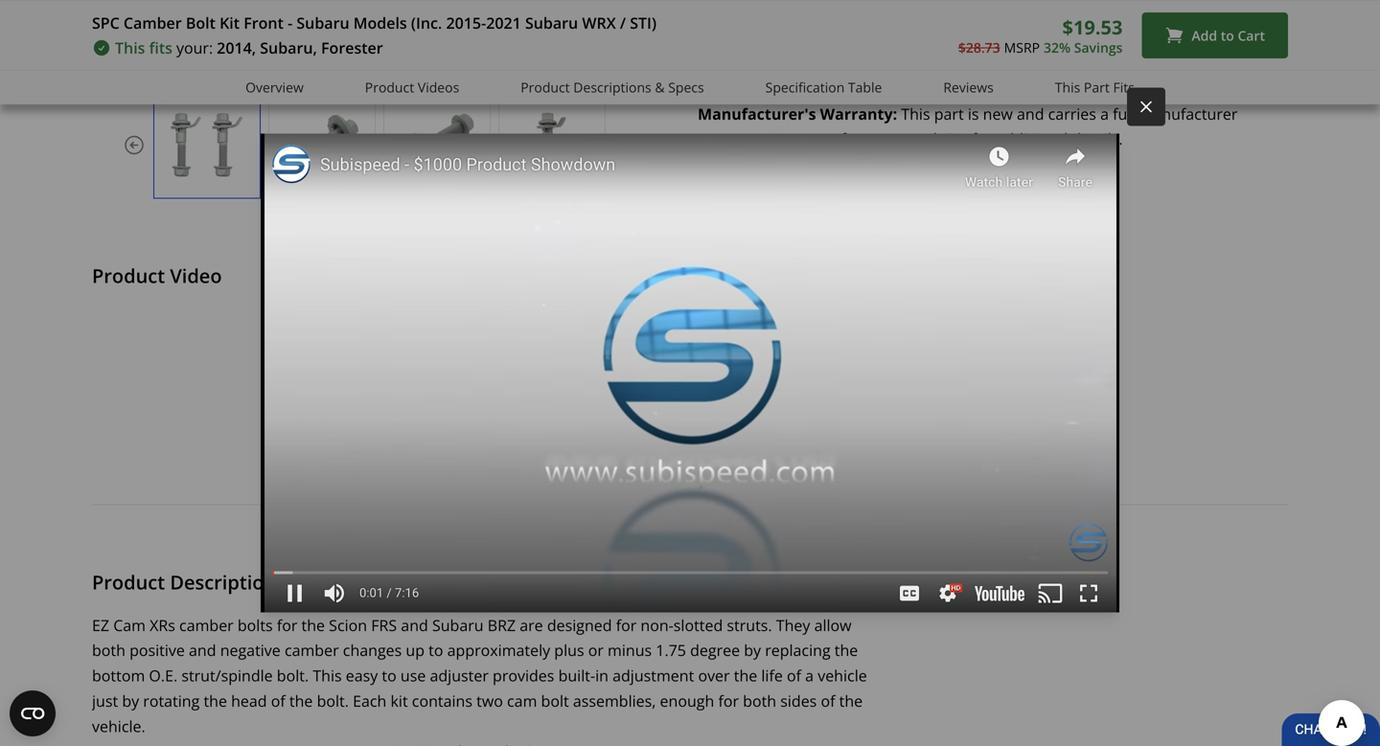 Task type: vqa. For each thing, say whether or not it's contained in the screenshot.
This
yes



Task type: locate. For each thing, give the bounding box(es) containing it.
manufacturer's
[[698, 103, 816, 124]]

this
[[115, 37, 145, 58], [901, 103, 930, 124]]

forester
[[321, 37, 383, 58]]

product video
[[92, 262, 222, 289]]

this left part
[[901, 103, 930, 124]]

1 horizontal spatial subaru
[[525, 12, 578, 33]]

to
[[1221, 26, 1235, 44]]

models
[[354, 12, 407, 33]]

-
[[288, 12, 293, 33]]

warranty.
[[698, 128, 766, 149]]

and
[[1017, 103, 1044, 124]]

additional
[[997, 128, 1068, 149]]

for
[[972, 128, 993, 149]]

this left fits
[[115, 37, 145, 58]]

$19.53 $28.73 msrp 32% savings
[[959, 14, 1123, 56]]

new
[[983, 103, 1013, 124]]

part
[[934, 103, 964, 124]]

spc camber bolt kit front - subaru models (inc. 2015-2021 subaru wrx / sti) this fits your: 2014, subaru, forester
[[92, 12, 657, 58]]

subaru
[[297, 12, 350, 33], [525, 12, 578, 33]]

subaru left wrx
[[525, 12, 578, 33]]

$28.73
[[959, 38, 1001, 56]]

0 vertical spatial this
[[115, 37, 145, 58]]

0 horizontal spatial subaru
[[297, 12, 350, 33]]

2014,
[[217, 37, 256, 58]]

this inside this part is new and carries a full manufacturer warranty. see manufacturer's website for additional details.
[[901, 103, 930, 124]]

msrp
[[1004, 38, 1040, 56]]

fits
[[149, 37, 173, 58]]

2021
[[486, 12, 521, 33]]

1 vertical spatial this
[[901, 103, 930, 124]]

front
[[244, 12, 284, 33]]

$19.53
[[1063, 14, 1123, 40]]

1 horizontal spatial this
[[901, 103, 930, 124]]

a
[[1101, 103, 1109, 124]]

subaru right -
[[297, 12, 350, 33]]

video
[[170, 262, 222, 289]]

2 subaru from the left
[[525, 12, 578, 33]]

bolt
[[186, 12, 216, 33]]

this part is new and carries a full manufacturer warranty. see manufacturer's website for additional details.
[[698, 103, 1238, 149]]

0 horizontal spatial this
[[115, 37, 145, 58]]

manufacturer's
[[800, 128, 909, 149]]

add to cart
[[1192, 26, 1265, 44]]

1 subaru from the left
[[297, 12, 350, 33]]

wrx
[[582, 12, 616, 33]]

this inside the spc camber bolt kit front - subaru models (inc. 2015-2021 subaru wrx / sti) this fits your: 2014, subaru, forester
[[115, 37, 145, 58]]

(inc.
[[411, 12, 442, 33]]

see
[[770, 128, 796, 149]]



Task type: describe. For each thing, give the bounding box(es) containing it.
sti)
[[630, 12, 657, 33]]

savings
[[1074, 38, 1123, 56]]

subaru,
[[260, 37, 317, 58]]

details.
[[1072, 128, 1123, 149]]

add
[[1192, 26, 1218, 44]]

spc
[[92, 12, 120, 33]]

open widget image
[[10, 691, 56, 737]]

full
[[1113, 103, 1135, 124]]

website
[[913, 128, 968, 149]]

manufacturer's warranty:
[[698, 103, 897, 124]]

32%
[[1044, 38, 1071, 56]]

kit
[[220, 12, 240, 33]]

/
[[620, 12, 626, 33]]

is
[[968, 103, 979, 124]]

2015-
[[446, 12, 486, 33]]

product
[[92, 262, 165, 289]]

camber
[[124, 12, 182, 33]]

cart
[[1238, 26, 1265, 44]]

your:
[[176, 37, 213, 58]]

add to cart button
[[1142, 12, 1288, 58]]

warranty:
[[820, 103, 897, 124]]

carries
[[1048, 103, 1097, 124]]

manufacturer
[[1139, 103, 1238, 124]]



